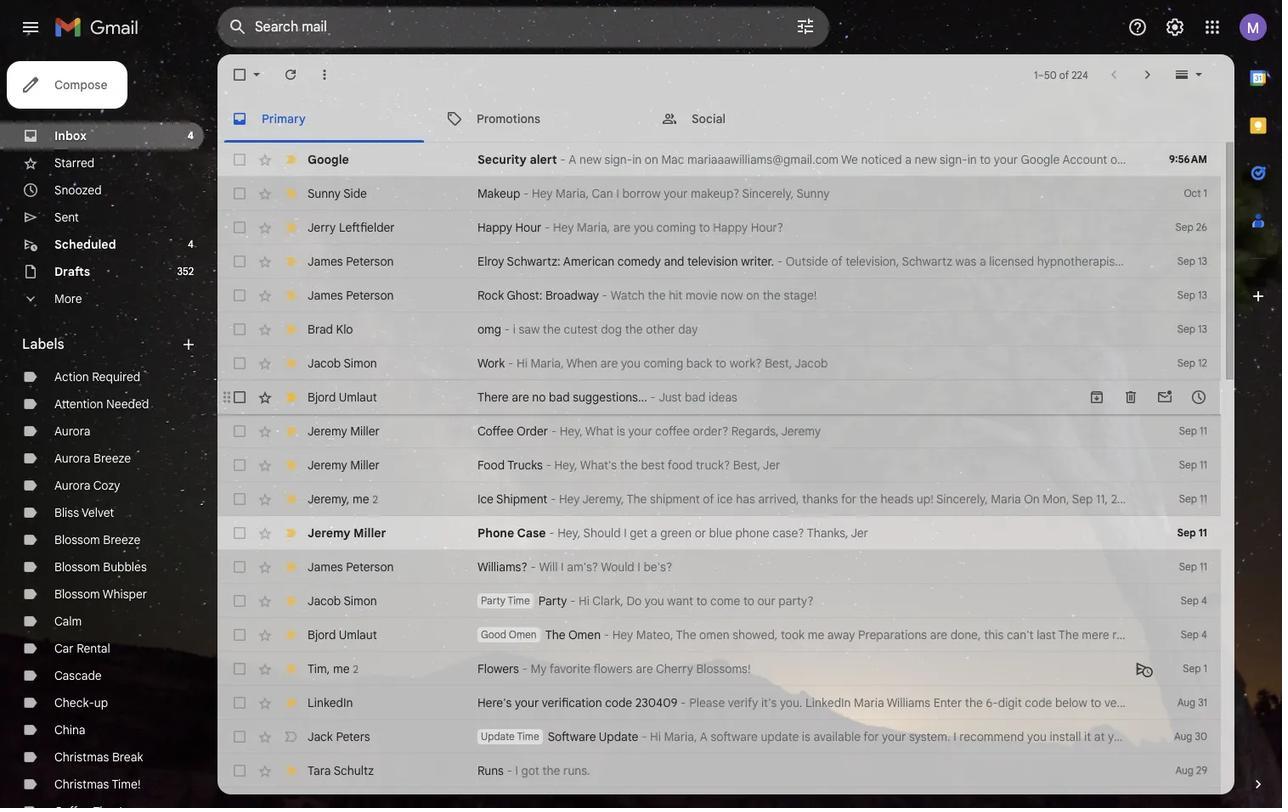 Task type: vqa. For each thing, say whether or not it's contained in the screenshot.
Sep 7 for 11th NOT IMPORTANT switch from the top of the page
no



Task type: describe. For each thing, give the bounding box(es) containing it.
aug 29
[[1175, 765, 1207, 777]]

omen
[[699, 628, 730, 643]]

software
[[711, 730, 758, 745]]

aurora link
[[54, 424, 90, 439]]

1 for makeup - hey maria, can i borrow your makeup? sincerely, sunny
[[1203, 187, 1207, 200]]

rock
[[477, 288, 504, 303]]

makeup?
[[691, 186, 739, 201]]

inbox link
[[54, 128, 87, 144]]

1 horizontal spatial or
[[1273, 628, 1282, 643]]

maria, left can
[[556, 186, 589, 201]]

you,
[[1261, 152, 1282, 167]]

2 james from the top
[[308, 288, 343, 303]]

american
[[563, 254, 615, 269]]

the right last
[[1058, 628, 1079, 643]]

1 horizontal spatial at
[[1141, 492, 1152, 507]]

your right borrow
[[664, 186, 688, 201]]

update
[[761, 730, 799, 745]]

phone case - hey, should i get a green or blue phone case? thanks, jer
[[477, 526, 868, 541]]

1 sep 13 from the top
[[1177, 255, 1207, 268]]

borrow
[[622, 186, 661, 201]]

15 row from the top
[[218, 619, 1282, 653]]

are for hey
[[613, 220, 631, 235]]

i
[[513, 322, 516, 337]]

1 13 from the top
[[1198, 255, 1207, 268]]

klo
[[336, 322, 353, 337]]

1 horizontal spatial hi
[[579, 594, 590, 609]]

2 sunny from the left
[[796, 186, 830, 201]]

1 new from the left
[[579, 152, 602, 167]]

has
[[736, 492, 755, 507]]

5 row from the top
[[218, 279, 1221, 313]]

0 horizontal spatial a
[[569, 152, 576, 167]]

- right the hour
[[545, 220, 550, 235]]

- right writer.
[[777, 254, 783, 269]]

reflection
[[1112, 628, 1164, 643]]

breeze for aurora breeze
[[93, 451, 131, 466]]

the left 'omen'
[[676, 628, 696, 643]]

aug for -
[[1177, 697, 1196, 709]]

sep 12
[[1177, 357, 1207, 370]]

the left hit
[[648, 288, 666, 303]]

9 row from the top
[[218, 415, 1221, 449]]

i right can
[[616, 186, 619, 201]]

has scheduled message image
[[1136, 661, 1153, 678]]

christmas for christmas time!
[[54, 777, 109, 793]]

watch
[[611, 288, 645, 303]]

good omen the omen - hey mateo, the omen showed, took me away preparations are done, this can't last the mere reflection brought disgust no or
[[481, 628, 1282, 643]]

install
[[1050, 730, 1081, 745]]

5 important according to google magic. switch from the top
[[282, 287, 299, 304]]

11 for blue
[[1199, 527, 1207, 540]]

0 vertical spatial 1
[[1034, 68, 1038, 81]]

blossom breeze
[[54, 533, 141, 548]]

the left stage!
[[763, 288, 781, 303]]

2 bjord umlaut from the top
[[308, 628, 377, 643]]

the up 'favorite'
[[545, 628, 566, 643]]

- left i
[[504, 322, 510, 337]]

0 horizontal spatial on
[[645, 152, 658, 167]]

row containing jeremy
[[218, 483, 1282, 517]]

14 important according to google magic. switch from the top
[[282, 593, 299, 610]]

should
[[583, 526, 621, 541]]

bubbles
[[103, 560, 147, 575]]

james peterson for williams?
[[308, 560, 394, 575]]

action required
[[54, 370, 140, 385]]

jacob right work?
[[795, 356, 828, 371]]

blossom for blossom bubbles
[[54, 560, 100, 575]]

- left watch
[[602, 288, 608, 303]]

your left 'system.'
[[882, 730, 906, 745]]

check-up
[[54, 696, 108, 711]]

11 for jeremy
[[1200, 425, 1207, 438]]

2 horizontal spatial me
[[808, 628, 824, 643]]

simon for sep 12
[[344, 356, 377, 371]]

here's
[[477, 696, 512, 711]]

action
[[54, 370, 89, 385]]

support image
[[1127, 17, 1148, 37]]

2023
[[1111, 492, 1138, 507]]

for for thanks
[[841, 492, 857, 507]]

leftfielder
[[339, 220, 395, 235]]

20 row from the top
[[218, 788, 1221, 809]]

cascade link
[[54, 669, 102, 684]]

schwartz:
[[507, 254, 560, 269]]

1 horizontal spatial omen
[[568, 628, 601, 643]]

2 new from the left
[[915, 152, 937, 167]]

aurora for aurora breeze
[[54, 451, 90, 466]]

rental
[[77, 641, 110, 657]]

now
[[721, 288, 743, 303]]

0 horizontal spatial at
[[1094, 730, 1105, 745]]

breeze for blossom breeze
[[103, 533, 141, 548]]

i right 'system.'
[[953, 730, 956, 745]]

want
[[667, 594, 693, 609]]

shipment
[[496, 492, 547, 507]]

important according to google magic. switch for elroy schwartz: american comedy and television writer.
[[282, 253, 299, 270]]

352
[[177, 265, 194, 278]]

attention needed
[[54, 397, 149, 412]]

aug 30
[[1174, 731, 1207, 743]]

tab list inside main content
[[218, 95, 1234, 143]]

whisper
[[103, 587, 147, 602]]

rock ghost: broadway - watch the hit movie now on the stage!
[[477, 288, 817, 303]]

what
[[585, 424, 614, 439]]

1 in from the left
[[632, 152, 642, 167]]

i left got
[[515, 764, 518, 779]]

31
[[1198, 697, 1207, 709]]

10:41
[[1155, 492, 1181, 507]]

you down dog
[[621, 356, 640, 371]]

am
[[1184, 492, 1202, 507]]

jack
[[308, 730, 333, 745]]

i left be's?
[[637, 560, 640, 575]]

important according to google magic. switch for phone case
[[282, 525, 299, 542]]

the right jeremy,
[[627, 492, 647, 507]]

1 horizontal spatial update
[[599, 730, 638, 745]]

1 horizontal spatial of
[[1059, 68, 1069, 81]]

2 happy from the left
[[713, 220, 748, 235]]

james for elroy schwartz: american comedy and television writer. -
[[308, 254, 343, 269]]

important according to google magic. switch for there are no bad suggestions...
[[282, 389, 299, 406]]

hey left jeremy,
[[559, 492, 580, 507]]

important according to google magic. switch for food trucks
[[282, 457, 299, 474]]

aug for software update
[[1174, 731, 1192, 743]]

advanced search options image
[[788, 9, 822, 43]]

- left the will
[[530, 560, 536, 575]]

hey down the "alert" at the top
[[532, 186, 553, 201]]

snoozed link
[[54, 183, 102, 198]]

2 umlaut from the top
[[339, 628, 377, 643]]

up
[[94, 696, 108, 711]]

if
[[1204, 152, 1211, 167]]

arrived,
[[758, 492, 799, 507]]

food
[[668, 458, 693, 473]]

aurora for aurora cozy
[[54, 478, 90, 494]]

- right order
[[551, 424, 557, 439]]

29
[[1196, 765, 1207, 777]]

7 row from the top
[[218, 347, 1221, 381]]

labels heading
[[22, 336, 180, 353]]

jeremy miller for phone case
[[308, 526, 386, 541]]

broadway
[[545, 288, 599, 303]]

food
[[477, 458, 505, 473]]

makeup
[[477, 186, 520, 201]]

important according to google magic. switch for happy hour
[[282, 219, 299, 236]]

1 google from the left
[[308, 152, 349, 167]]

row containing google
[[218, 143, 1282, 177]]

phone
[[477, 526, 514, 541]]

- right trucks
[[546, 458, 551, 473]]

1 vertical spatial is
[[802, 730, 810, 745]]

coffee
[[477, 424, 514, 439]]

14 row from the top
[[218, 585, 1221, 619]]

0 horizontal spatial hi
[[517, 356, 528, 371]]

time!
[[112, 777, 141, 793]]

hey left mateo,
[[612, 628, 633, 643]]

trucks
[[507, 458, 543, 473]]

- right shipment
[[550, 492, 556, 507]]

are for maria,
[[601, 356, 618, 371]]

work?
[[729, 356, 762, 371]]

the right saw
[[543, 322, 561, 337]]

- left the my
[[522, 662, 528, 677]]

1 bad from the left
[[549, 390, 570, 405]]

you left install
[[1027, 730, 1047, 745]]

required
[[92, 370, 140, 385]]

jeremy miller for food trucks
[[308, 458, 380, 473]]

bliss
[[54, 506, 79, 521]]

other
[[646, 322, 675, 337]]

1 vertical spatial this
[[984, 628, 1004, 643]]

omg - i saw the cutest dog the other day
[[477, 322, 698, 337]]

of inside row
[[703, 492, 714, 507]]

mon,
[[1043, 492, 1069, 507]]

50
[[1044, 68, 1057, 81]]

makeup - hey maria, can i borrow your makeup? sincerely, sunny
[[477, 186, 830, 201]]

social
[[692, 111, 726, 126]]

2 bad from the left
[[685, 390, 706, 405]]

velvet
[[82, 506, 114, 521]]

your left account
[[994, 152, 1018, 167]]

scheduled link
[[54, 237, 116, 252]]

flowers - my favorite flowers are cherry blossoms!
[[477, 662, 751, 677]]

main menu image
[[20, 17, 41, 37]]

stage!
[[784, 288, 817, 303]]

2 vertical spatial best,
[[1252, 730, 1280, 745]]

there
[[477, 390, 509, 405]]

i left get
[[624, 526, 627, 541]]

social tab
[[647, 95, 862, 143]]

13 row from the top
[[218, 551, 1221, 585]]

1 sign- from the left
[[605, 152, 632, 167]]

saw
[[519, 322, 540, 337]]

coming for to
[[656, 220, 696, 235]]

- right case
[[549, 526, 555, 541]]

more button
[[0, 285, 204, 313]]

you down borrow
[[634, 220, 653, 235]]

maria, up american in the top left of the page
[[577, 220, 610, 235]]

blossoms!
[[696, 662, 751, 677]]

blossom whisper link
[[54, 587, 147, 602]]

update inside update time software update - hi maria, a software update is available for your system. i recommend you install it at your earliest convenience. best,
[[481, 731, 515, 743]]

0 vertical spatial sincerely,
[[742, 186, 794, 201]]

on
[[1024, 492, 1040, 507]]

i right the will
[[561, 560, 564, 575]]

jeremy miller for coffee order
[[308, 424, 380, 439]]

here's your verification code 230409 -
[[477, 696, 689, 711]]

11 for jer
[[1200, 459, 1207, 472]]

the left the best
[[620, 458, 638, 473]]

2 google from the left
[[1021, 152, 1060, 167]]

peterson for williams?
[[346, 560, 394, 575]]

important according to google magic. switch for makeup
[[282, 185, 299, 202]]

ghost:
[[507, 288, 542, 303]]

13 for i saw the cutest dog the other day
[[1198, 323, 1207, 336]]

- right runs
[[507, 764, 512, 779]]

- down clark,
[[604, 628, 609, 643]]

bliss velvet link
[[54, 506, 114, 521]]

are for favorite
[[636, 662, 653, 677]]

settings image
[[1165, 17, 1185, 37]]

shipment
[[650, 492, 700, 507]]

sep 4 for hi clark, do you want to come to our party?
[[1181, 595, 1207, 607]]

showed,
[[733, 628, 778, 643]]

0 vertical spatial jer
[[763, 458, 780, 473]]

1 vertical spatial jer
[[851, 526, 868, 541]]

- right the "alert" at the top
[[560, 152, 566, 167]]

jacob for sep 12
[[308, 356, 341, 371]]

would
[[601, 560, 634, 575]]

case
[[517, 526, 546, 541]]

ice shipment - hey jeremy, the shipment of ice has arrived, thanks for the heads up! sincerely, maria on mon, sep 11, 2023 at 10:41 am jeremy miller <
[[477, 492, 1282, 507]]

break
[[112, 750, 143, 765]]

- down williams? - will i am's? would i be's? at the bottom
[[570, 594, 576, 609]]

13 for watch the hit movie now on the stage!
[[1198, 289, 1207, 302]]

8 row from the top
[[218, 381, 1221, 415]]

are left no
[[512, 390, 529, 405]]

9:56 am
[[1169, 153, 1207, 166]]

your left coffee
[[628, 424, 652, 439]]

your right here's
[[515, 696, 539, 711]]

0 vertical spatial is
[[617, 424, 625, 439]]

, for jeremy
[[346, 491, 349, 507]]

you right do
[[645, 594, 664, 609]]

party inside party time party - hi clark, do you want to come to our party?
[[481, 595, 505, 607]]

row containing tara schultz
[[218, 754, 1221, 788]]

sep 11 for jer
[[1179, 459, 1207, 472]]

- right 230409
[[681, 696, 686, 711]]



Task type: locate. For each thing, give the bounding box(es) containing it.
in
[[632, 152, 642, 167], [967, 152, 977, 167]]

0 vertical spatial peterson
[[346, 254, 394, 269]]

11 for arrived,
[[1200, 493, 1207, 506]]

2 simon from the top
[[344, 594, 377, 609]]

sep 4 up brought
[[1181, 595, 1207, 607]]

2 vertical spatial sep 13
[[1177, 323, 1207, 336]]

0 vertical spatial best,
[[765, 356, 792, 371]]

this left can't
[[984, 628, 1004, 643]]

the right got
[[542, 764, 560, 779]]

0 vertical spatial breeze
[[93, 451, 131, 466]]

best, right convenience.
[[1252, 730, 1280, 745]]

0 vertical spatial aug
[[1177, 697, 1196, 709]]

green
[[660, 526, 692, 541]]

for for available
[[864, 730, 879, 745]]

3 jeremy miller from the top
[[308, 526, 386, 541]]

best,
[[765, 356, 792, 371], [733, 458, 760, 473], [1252, 730, 1280, 745]]

software
[[548, 730, 596, 745]]

1 vertical spatial umlaut
[[339, 628, 377, 643]]

on up makeup - hey maria, can i borrow your makeup? sincerely, sunny
[[645, 152, 658, 167]]

oct 1
[[1184, 187, 1207, 200]]

1 50 of 224
[[1034, 68, 1088, 81]]

time for party
[[508, 595, 530, 607]]

hey, for hey, what's the best food truck? best, jer
[[554, 458, 577, 473]]

simon
[[344, 356, 377, 371], [344, 594, 377, 609]]

tab list
[[1234, 54, 1282, 748], [218, 95, 1234, 143]]

1 sunny from the left
[[308, 186, 341, 201]]

3 james peterson from the top
[[308, 560, 394, 575]]

2 in from the left
[[967, 152, 977, 167]]

bjord umlaut down klo at top left
[[308, 390, 377, 405]]

0 vertical spatial jeremy miller
[[308, 424, 380, 439]]

1 bjord from the top
[[308, 390, 336, 405]]

the right dog
[[625, 322, 643, 337]]

aurora down attention
[[54, 424, 90, 439]]

breeze up bubbles at the left of the page
[[103, 533, 141, 548]]

important according to google magic. switch for work
[[282, 355, 299, 372]]

regards,
[[731, 424, 779, 439]]

sincerely, right up!
[[936, 492, 988, 507]]

0 horizontal spatial party
[[481, 595, 505, 607]]

umlaut up tim , me 2
[[339, 628, 377, 643]]

runs - i got the runs.
[[477, 764, 590, 779]]

christmas down christmas break
[[54, 777, 109, 793]]

None search field
[[218, 7, 829, 48]]

james for williams? - will i am's? would i be's?
[[308, 560, 343, 575]]

1 vertical spatial jacob simon
[[308, 594, 377, 609]]

2 horizontal spatial on
[[1110, 152, 1124, 167]]

umlaut down klo at top left
[[339, 390, 377, 405]]

promotions tab
[[432, 95, 647, 143]]

jer right thanks,
[[851, 526, 868, 541]]

1 horizontal spatial sign-
[[940, 152, 967, 167]]

check-
[[54, 696, 94, 711]]

labels navigation
[[0, 54, 218, 809]]

peterson for elroy
[[346, 254, 394, 269]]

aurora up bliss
[[54, 478, 90, 494]]

are left done,
[[930, 628, 947, 643]]

0 horizontal spatial in
[[632, 152, 642, 167]]

2 james peterson from the top
[[308, 288, 394, 303]]

refresh image
[[282, 66, 299, 83]]

1 horizontal spatial best,
[[765, 356, 792, 371]]

0 horizontal spatial sign-
[[605, 152, 632, 167]]

2 sign- from the left
[[940, 152, 967, 167]]

2 horizontal spatial hi
[[650, 730, 661, 745]]

toggle split pane mode image
[[1173, 66, 1190, 83]]

0 horizontal spatial happy
[[477, 220, 512, 235]]

2 important according to google magic. switch from the top
[[282, 185, 299, 202]]

0 horizontal spatial mac
[[661, 152, 684, 167]]

2 vertical spatial aurora
[[54, 478, 90, 494]]

- right makeup
[[523, 186, 529, 201]]

car rental link
[[54, 641, 110, 657]]

party up good
[[481, 595, 505, 607]]

row containing jack peters
[[218, 720, 1282, 754]]

blossom bubbles link
[[54, 560, 147, 575]]

jacob down brad
[[308, 356, 341, 371]]

1 horizontal spatial a
[[700, 730, 708, 745]]

blue
[[709, 526, 732, 541]]

flowers
[[477, 662, 519, 677]]

2 row from the top
[[218, 177, 1221, 211]]

2 mac from the left
[[1137, 152, 1160, 167]]

0 vertical spatial or
[[695, 526, 706, 541]]

sunny down the mariaaawilliams@gmail.com
[[796, 186, 830, 201]]

8 important according to google magic. switch from the top
[[282, 389, 299, 406]]

omen inside good omen the omen - hey mateo, the omen showed, took me away preparations are done, this can't last the mere reflection brought disgust no or
[[509, 629, 537, 641]]

11 important according to google magic. switch from the top
[[282, 491, 299, 508]]

miller for phone case - hey, should i get a green or blue phone case? thanks, jer
[[354, 526, 386, 541]]

work - hi maria, when are you coming back to work? best, jacob
[[477, 356, 828, 371]]

1 horizontal spatial jer
[[851, 526, 868, 541]]

aurora for aurora link
[[54, 424, 90, 439]]

hi right work
[[517, 356, 528, 371]]

aurora cozy
[[54, 478, 120, 494]]

brad klo
[[308, 322, 353, 337]]

224
[[1072, 68, 1088, 81]]

are up elroy schwartz: american comedy and television writer. -
[[613, 220, 631, 235]]

action required link
[[54, 370, 140, 385]]

the left heads
[[860, 492, 877, 507]]

0 vertical spatial aurora
[[54, 424, 90, 439]]

sign- up can
[[605, 152, 632, 167]]

1 happy from the left
[[477, 220, 512, 235]]

bad
[[549, 390, 570, 405], [685, 390, 706, 405]]

system.
[[909, 730, 950, 745]]

main content containing primary
[[218, 54, 1282, 809]]

1 sep 4 from the top
[[1181, 595, 1207, 607]]

0 horizontal spatial bad
[[549, 390, 570, 405]]

row containing brad klo
[[218, 313, 1221, 347]]

your right the it
[[1108, 730, 1132, 745]]

1 vertical spatial best,
[[733, 458, 760, 473]]

primary tab
[[218, 95, 431, 143]]

simon for sep 4
[[344, 594, 377, 609]]

coming down other at the right of page
[[644, 356, 683, 371]]

party down the will
[[538, 594, 567, 609]]

2 inside jeremy , me 2
[[373, 493, 378, 506]]

3 aurora from the top
[[54, 478, 90, 494]]

sep 4 for hey mateo, the omen showed, took me away preparations are done, this can't last the mere reflection brought disgust no or
[[1181, 629, 1207, 641]]

2 vertical spatial me
[[333, 661, 350, 677]]

1 horizontal spatial mac
[[1137, 152, 1160, 167]]

row containing jerry leftfielder
[[218, 211, 1221, 245]]

2 jacob simon from the top
[[308, 594, 377, 609]]

jeremy
[[308, 424, 347, 439], [781, 424, 821, 439], [308, 458, 347, 473], [308, 491, 346, 507], [1204, 492, 1244, 507], [308, 526, 350, 541]]

jacob simon down klo at top left
[[308, 356, 377, 371]]

aug left 31
[[1177, 697, 1196, 709]]

3 sep 13 from the top
[[1177, 323, 1207, 336]]

hey, for hey, what is your coffee order? regards, jeremy
[[560, 424, 583, 439]]

1 horizontal spatial in
[[967, 152, 977, 167]]

0 vertical spatial umlaut
[[339, 390, 377, 405]]

- right work
[[508, 356, 514, 371]]

tab list containing primary
[[218, 95, 1234, 143]]

bjord up tim
[[308, 628, 336, 643]]

ideas
[[709, 390, 737, 405]]

drafts
[[54, 264, 90, 280]]

hey, left what
[[560, 424, 583, 439]]

oct
[[1184, 187, 1201, 200]]

hey right the hour
[[553, 220, 574, 235]]

13 important according to google magic. switch from the top
[[282, 559, 299, 576]]

1 vertical spatial bjord
[[308, 628, 336, 643]]

more image
[[316, 66, 333, 83]]

james peterson down jerry leftfielder
[[308, 254, 394, 269]]

1 vertical spatial a
[[700, 730, 708, 745]]

1 bjord umlaut from the top
[[308, 390, 377, 405]]

1 vertical spatial for
[[864, 730, 879, 745]]

me
[[353, 491, 369, 507], [808, 628, 824, 643], [333, 661, 350, 677]]

christmas for christmas break
[[54, 750, 109, 765]]

2 vertical spatial hi
[[650, 730, 661, 745]]

heads
[[881, 492, 914, 507]]

3 row from the top
[[218, 211, 1221, 245]]

on right account
[[1110, 152, 1124, 167]]

sep 11 for blue
[[1177, 527, 1207, 540]]

earliest
[[1135, 730, 1175, 745]]

clark,
[[592, 594, 623, 609]]

0 horizontal spatial 2
[[353, 663, 358, 676]]

aug 31
[[1177, 697, 1207, 709]]

0 vertical spatial bjord umlaut
[[308, 390, 377, 405]]

important according to google magic. switch
[[282, 151, 299, 168], [282, 185, 299, 202], [282, 219, 299, 236], [282, 253, 299, 270], [282, 287, 299, 304], [282, 321, 299, 338], [282, 355, 299, 372], [282, 389, 299, 406], [282, 423, 299, 440], [282, 457, 299, 474], [282, 491, 299, 508], [282, 525, 299, 542], [282, 559, 299, 576], [282, 593, 299, 610]]

2 inside tim , me 2
[[353, 663, 358, 676]]

get
[[630, 526, 648, 541]]

important according to google magic. switch for williams?
[[282, 559, 299, 576]]

important according to google magic. switch for security alert
[[282, 151, 299, 168]]

, for tim
[[327, 661, 330, 677]]

0 horizontal spatial sunny
[[308, 186, 341, 201]]

day
[[678, 322, 698, 337]]

1 vertical spatial peterson
[[346, 288, 394, 303]]

aurora down aurora link
[[54, 451, 90, 466]]

at right the it
[[1094, 730, 1105, 745]]

compose
[[54, 77, 107, 93]]

me for ice shipment - hey jeremy, the shipment of ice has arrived, thanks for the heads up! sincerely, maria on mon, sep 11, 2023 at 10:41 am jeremy miller <
[[353, 491, 369, 507]]

blossom up calm link
[[54, 587, 100, 602]]

sep 4
[[1181, 595, 1207, 607], [1181, 629, 1207, 641]]

tab list right 12
[[1234, 54, 1282, 748]]

drafts link
[[54, 264, 90, 280]]

2 aurora from the top
[[54, 451, 90, 466]]

1 jacob simon from the top
[[308, 356, 377, 371]]

1 aurora from the top
[[54, 424, 90, 439]]

code
[[605, 696, 632, 711]]

breeze up cozy
[[93, 451, 131, 466]]

hey, for hey, should i get a green or blue phone case? thanks, jer
[[558, 526, 581, 541]]

1 for flowers - my favorite flowers are cherry blossoms!
[[1203, 663, 1207, 675]]

sent
[[54, 210, 79, 225]]

0 vertical spatial blossom
[[54, 533, 100, 548]]

2 vertical spatial james peterson
[[308, 560, 394, 575]]

promotions
[[477, 111, 540, 126]]

aug left the 29
[[1175, 765, 1194, 777]]

jacob simon up tim , me 2
[[308, 594, 377, 609]]

james peterson for elroy schwartz: american comedy and television writer.
[[308, 254, 394, 269]]

1 vertical spatial ,
[[327, 661, 330, 677]]

peterson down leftfielder
[[346, 254, 394, 269]]

1 vertical spatial time
[[517, 731, 539, 743]]

bjord for 13th row from the bottom of the main content containing primary
[[308, 390, 336, 405]]

hey, left what's
[[554, 458, 577, 473]]

aurora breeze
[[54, 451, 131, 466]]

0 horizontal spatial ,
[[327, 661, 330, 677]]

this right if
[[1214, 152, 1234, 167]]

sep 13 for i saw the cutest dog the other day
[[1177, 323, 1207, 336]]

toolbar
[[1080, 389, 1216, 406]]

food trucks - hey, what's the best food truck? best, jer
[[477, 458, 780, 473]]

4
[[187, 129, 194, 142], [188, 238, 194, 251], [1201, 595, 1207, 607], [1201, 629, 1207, 641]]

hi down 230409
[[650, 730, 661, 745]]

aurora cozy link
[[54, 478, 120, 494]]

omen up 'favorite'
[[568, 628, 601, 643]]

3 peterson from the top
[[346, 560, 394, 575]]

sep 4 up sep 1
[[1181, 629, 1207, 641]]

time inside party time party - hi clark, do you want to come to our party?
[[508, 595, 530, 607]]

0 vertical spatial sep 13
[[1177, 255, 1207, 268]]

1 blossom from the top
[[54, 533, 100, 548]]

0 vertical spatial jacob simon
[[308, 356, 377, 371]]

2 for tim
[[353, 663, 358, 676]]

blossom for blossom whisper
[[54, 587, 100, 602]]

0 horizontal spatial jer
[[763, 458, 780, 473]]

maria, left when
[[531, 356, 564, 371]]

0 horizontal spatial omen
[[509, 629, 537, 641]]

miller for coffee order - hey, what is your coffee order? regards, jeremy
[[350, 424, 380, 439]]

0 vertical spatial james
[[308, 254, 343, 269]]

new up can
[[579, 152, 602, 167]]

sep 11 for jeremy
[[1179, 425, 1207, 438]]

2 blossom from the top
[[54, 560, 100, 575]]

a right noticed
[[905, 152, 912, 167]]

0 vertical spatial simon
[[344, 356, 377, 371]]

hi left clark,
[[579, 594, 590, 609]]

side
[[343, 186, 367, 201]]

sep 11 for arrived,
[[1179, 493, 1207, 506]]

1 horizontal spatial google
[[1021, 152, 1060, 167]]

got
[[521, 764, 539, 779]]

0 vertical spatial a
[[569, 152, 576, 167]]

peterson up klo at top left
[[346, 288, 394, 303]]

main content
[[218, 54, 1282, 809]]

16 row from the top
[[218, 653, 1221, 686]]

verification
[[542, 696, 602, 711]]

row containing tim
[[218, 653, 1221, 686]]

truck?
[[696, 458, 730, 473]]

our
[[757, 594, 776, 609]]

cherry
[[656, 662, 693, 677]]

2 sep 13 from the top
[[1177, 289, 1207, 302]]

230409
[[635, 696, 678, 711]]

disgust
[[1213, 628, 1252, 643]]

1 vertical spatial aurora
[[54, 451, 90, 466]]

row containing sunny side
[[218, 177, 1221, 211]]

away
[[827, 628, 855, 643]]

best, right truck?
[[733, 458, 760, 473]]

2 christmas from the top
[[54, 777, 109, 793]]

a left software
[[700, 730, 708, 745]]

13
[[1198, 255, 1207, 268], [1198, 289, 1207, 302], [1198, 323, 1207, 336]]

schultz
[[334, 764, 374, 779]]

2 horizontal spatial a
[[1127, 152, 1134, 167]]

2 peterson from the top
[[346, 288, 394, 303]]

christmas down china
[[54, 750, 109, 765]]

3 james from the top
[[308, 560, 343, 575]]

2 for jeremy
[[373, 493, 378, 506]]

0 vertical spatial at
[[1141, 492, 1152, 507]]

2 vertical spatial james
[[308, 560, 343, 575]]

1 vertical spatial me
[[808, 628, 824, 643]]

happy left hour?
[[713, 220, 748, 235]]

1 horizontal spatial this
[[1214, 152, 1234, 167]]

tara
[[308, 764, 331, 779]]

important according to google magic. switch for coffee order
[[282, 423, 299, 440]]

0 horizontal spatial a
[[651, 526, 657, 541]]

2 vertical spatial 13
[[1198, 323, 1207, 336]]

search mail image
[[223, 12, 253, 42]]

0 vertical spatial ,
[[346, 491, 349, 507]]

order?
[[693, 424, 728, 439]]

10 important according to google magic. switch from the top
[[282, 457, 299, 474]]

2 vertical spatial aug
[[1175, 765, 1194, 777]]

1 horizontal spatial on
[[746, 288, 760, 303]]

1 horizontal spatial new
[[915, 152, 937, 167]]

starred link
[[54, 155, 95, 171]]

new right noticed
[[915, 152, 937, 167]]

important according to google magic. switch for ice shipment
[[282, 491, 299, 508]]

miller for food trucks - hey, what's the best food truck? best, jer
[[350, 458, 380, 473]]

1
[[1034, 68, 1038, 81], [1203, 187, 1207, 200], [1203, 663, 1207, 675]]

3 13 from the top
[[1198, 323, 1207, 336]]

needed
[[106, 397, 149, 412]]

older image
[[1139, 66, 1156, 83]]

jacob simon for sep 12
[[308, 356, 377, 371]]

2 vertical spatial hey,
[[558, 526, 581, 541]]

account
[[1062, 152, 1107, 167]]

maria, down 230409
[[664, 730, 697, 745]]

0 horizontal spatial is
[[617, 424, 625, 439]]

bjord umlaut
[[308, 390, 377, 405], [308, 628, 377, 643]]

christmas time!
[[54, 777, 141, 793]]

snoozed
[[54, 183, 102, 198]]

0 horizontal spatial update
[[481, 731, 515, 743]]

2 jeremy miller from the top
[[308, 458, 380, 473]]

4 important according to google magic. switch from the top
[[282, 253, 299, 270]]

1 simon from the top
[[344, 356, 377, 371]]

or left blue
[[695, 526, 706, 541]]

1 peterson from the top
[[346, 254, 394, 269]]

1 horizontal spatial for
[[864, 730, 879, 745]]

1 jeremy miller from the top
[[308, 424, 380, 439]]

gmail image
[[54, 10, 147, 44]]

3 blossom from the top
[[54, 587, 100, 602]]

1 horizontal spatial a
[[905, 152, 912, 167]]

coming for back
[[644, 356, 683, 371]]

2 vertical spatial jeremy miller
[[308, 526, 386, 541]]

12 important according to google magic. switch from the top
[[282, 525, 299, 542]]

bjord for 6th row from the bottom of the main content containing primary
[[308, 628, 336, 643]]

2 sep 4 from the top
[[1181, 629, 1207, 641]]

0 vertical spatial sep 4
[[1181, 595, 1207, 607]]

1 umlaut from the top
[[339, 390, 377, 405]]

work
[[477, 356, 505, 371]]

1 vertical spatial hey,
[[554, 458, 577, 473]]

1 vertical spatial james peterson
[[308, 288, 394, 303]]

time up got
[[517, 731, 539, 743]]

2 bjord from the top
[[308, 628, 336, 643]]

1 left 50
[[1034, 68, 1038, 81]]

runs.
[[563, 764, 590, 779]]

7 important according to google magic. switch from the top
[[282, 355, 299, 372]]

1 vertical spatial of
[[703, 492, 714, 507]]

None checkbox
[[231, 661, 248, 678], [231, 695, 248, 712], [231, 763, 248, 780], [231, 661, 248, 678], [231, 695, 248, 712], [231, 763, 248, 780]]

0 vertical spatial for
[[841, 492, 857, 507]]

blossom for blossom breeze
[[54, 533, 100, 548]]

sep 11
[[1179, 425, 1207, 438], [1179, 459, 1207, 472], [1179, 493, 1207, 506], [1177, 527, 1207, 540], [1179, 561, 1207, 573]]

calm link
[[54, 614, 82, 630]]

6 row from the top
[[218, 313, 1221, 347]]

2 13 from the top
[[1198, 289, 1207, 302]]

china
[[54, 723, 85, 738]]

james down jeremy , me 2
[[308, 560, 343, 575]]

1 vertical spatial sincerely,
[[936, 492, 988, 507]]

a right the "alert" at the top
[[569, 152, 576, 167]]

of
[[1059, 68, 1069, 81], [703, 492, 714, 507]]

12 row from the top
[[218, 517, 1221, 551]]

sunny
[[308, 186, 341, 201], [796, 186, 830, 201]]

1 vertical spatial 2
[[353, 663, 358, 676]]

2 vertical spatial blossom
[[54, 587, 100, 602]]

my
[[531, 662, 547, 677]]

0 vertical spatial 2
[[373, 493, 378, 506]]

the
[[627, 492, 647, 507], [545, 628, 566, 643], [676, 628, 696, 643], [1058, 628, 1079, 643]]

toolbar inside row
[[1080, 389, 1216, 406]]

0 vertical spatial 13
[[1198, 255, 1207, 268]]

christmas
[[54, 750, 109, 765], [54, 777, 109, 793]]

done,
[[951, 628, 981, 643]]

tab list up the mariaaawilliams@gmail.com
[[218, 95, 1234, 143]]

sign-
[[605, 152, 632, 167], [940, 152, 967, 167]]

me for flowers - my favorite flowers are cherry blossoms!
[[333, 661, 350, 677]]

update down here's
[[481, 731, 515, 743]]

sep 13 for watch the hit movie now on the stage!
[[1177, 289, 1207, 302]]

1 vertical spatial jeremy miller
[[308, 458, 380, 473]]

None checkbox
[[231, 66, 248, 83], [231, 627, 248, 644], [231, 729, 248, 746], [231, 66, 248, 83], [231, 627, 248, 644], [231, 729, 248, 746]]

for
[[841, 492, 857, 507], [864, 730, 879, 745]]

jacob simon for sep 4
[[308, 594, 377, 609]]

6 important according to google magic. switch from the top
[[282, 321, 299, 338]]

ice
[[717, 492, 733, 507]]

1 row from the top
[[218, 143, 1282, 177]]

time for software
[[517, 731, 539, 743]]

jacob for sep 4
[[308, 594, 341, 609]]

19 row from the top
[[218, 754, 1221, 788]]

1 right the oct
[[1203, 187, 1207, 200]]

time inside update time software update - hi maria, a software update is available for your system. i recommend you install it at your earliest convenience. best,
[[517, 731, 539, 743]]

row
[[218, 143, 1282, 177], [218, 177, 1221, 211], [218, 211, 1221, 245], [218, 245, 1221, 279], [218, 279, 1221, 313], [218, 313, 1221, 347], [218, 347, 1221, 381], [218, 381, 1221, 415], [218, 415, 1221, 449], [218, 449, 1221, 483], [218, 483, 1282, 517], [218, 517, 1221, 551], [218, 551, 1221, 585], [218, 585, 1221, 619], [218, 619, 1282, 653], [218, 653, 1221, 686], [218, 686, 1221, 720], [218, 720, 1282, 754], [218, 754, 1221, 788], [218, 788, 1221, 809]]

0 horizontal spatial best,
[[733, 458, 760, 473]]

- down 230409
[[641, 730, 647, 745]]

4 row from the top
[[218, 245, 1221, 279]]

be's?
[[644, 560, 672, 575]]

1 vertical spatial sep 4
[[1181, 629, 1207, 641]]

1 james peterson from the top
[[308, 254, 394, 269]]

aug left 30
[[1174, 731, 1192, 743]]

3 important according to google magic. switch from the top
[[282, 219, 299, 236]]

1 christmas from the top
[[54, 750, 109, 765]]

- left the just
[[650, 390, 656, 405]]

omen
[[568, 628, 601, 643], [509, 629, 537, 641]]

10 row from the top
[[218, 449, 1221, 483]]

0 horizontal spatial new
[[579, 152, 602, 167]]

bjord down brad
[[308, 390, 336, 405]]

1 vertical spatial aug
[[1174, 731, 1192, 743]]

1 horizontal spatial party
[[538, 594, 567, 609]]

1 mac from the left
[[661, 152, 684, 167]]

sunny side
[[308, 186, 367, 201]]

1 vertical spatial blossom
[[54, 560, 100, 575]]

more
[[54, 291, 82, 307]]

9 important according to google magic. switch from the top
[[282, 423, 299, 440]]

0 horizontal spatial or
[[695, 526, 706, 541]]

on right now
[[746, 288, 760, 303]]

breeze
[[93, 451, 131, 466], [103, 533, 141, 548]]

0 horizontal spatial this
[[984, 628, 1004, 643]]

1 james from the top
[[308, 254, 343, 269]]

inbox
[[54, 128, 87, 144]]

row containing linkedin
[[218, 686, 1221, 720]]

0 horizontal spatial google
[[308, 152, 349, 167]]

0 vertical spatial me
[[353, 491, 369, 507]]

1 important according to google magic. switch from the top
[[282, 151, 299, 168]]

Search mail text field
[[255, 19, 748, 36]]

17 row from the top
[[218, 686, 1221, 720]]

18 row from the top
[[218, 720, 1282, 754]]

11 row from the top
[[218, 483, 1282, 517]]



